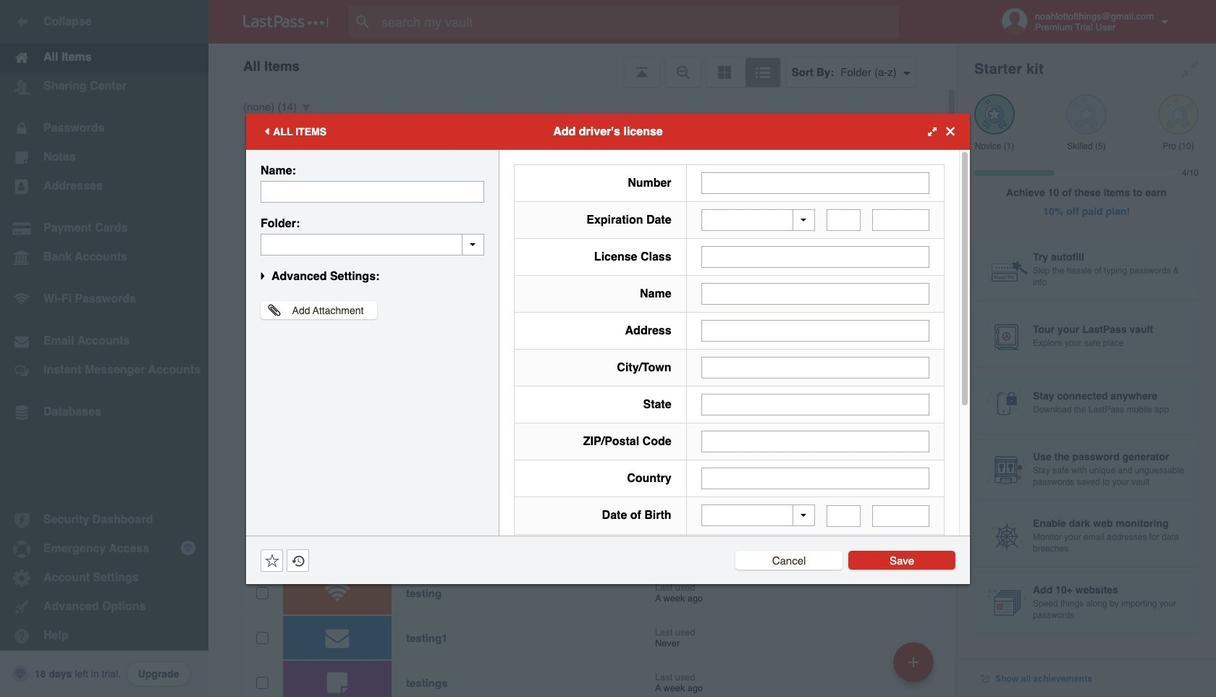 Task type: locate. For each thing, give the bounding box(es) containing it.
None text field
[[827, 209, 861, 231], [873, 209, 930, 231], [701, 246, 930, 268], [701, 357, 930, 379], [701, 468, 930, 490], [827, 505, 861, 527], [873, 505, 930, 527], [827, 209, 861, 231], [873, 209, 930, 231], [701, 246, 930, 268], [701, 357, 930, 379], [701, 468, 930, 490], [827, 505, 861, 527], [873, 505, 930, 527]]

new item navigation
[[889, 638, 943, 697]]

dialog
[[246, 113, 970, 697]]

lastpass image
[[243, 15, 329, 28]]

search my vault text field
[[349, 6, 928, 38]]

vault options navigation
[[209, 43, 957, 87]]

None text field
[[701, 172, 930, 194], [261, 181, 485, 202], [261, 234, 485, 255], [701, 283, 930, 305], [701, 320, 930, 342], [701, 394, 930, 416], [701, 431, 930, 453], [701, 172, 930, 194], [261, 181, 485, 202], [261, 234, 485, 255], [701, 283, 930, 305], [701, 320, 930, 342], [701, 394, 930, 416], [701, 431, 930, 453]]



Task type: describe. For each thing, give the bounding box(es) containing it.
main navigation navigation
[[0, 0, 209, 697]]

new item image
[[909, 657, 919, 667]]

Search search field
[[349, 6, 928, 38]]



